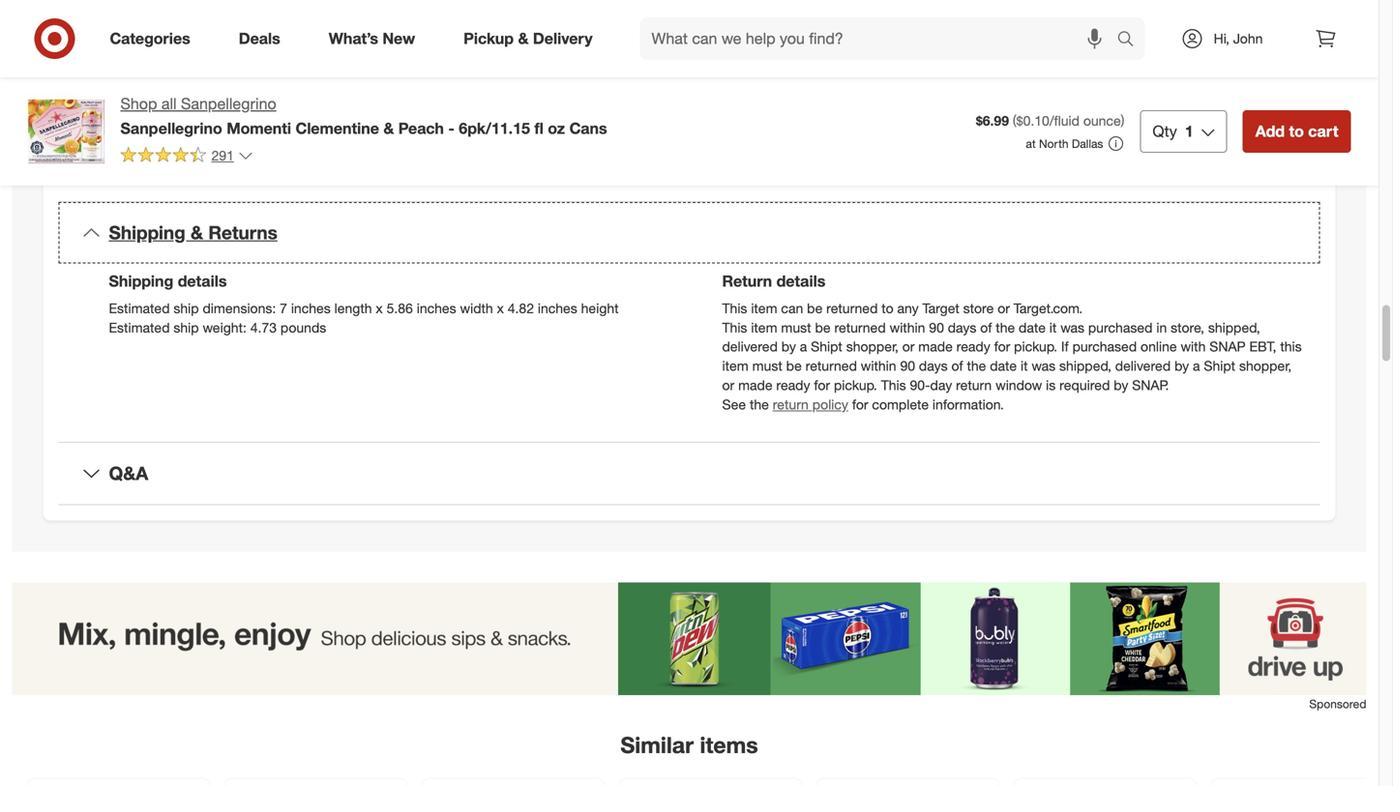 Task type: describe. For each thing, give the bounding box(es) containing it.
for up policy
[[814, 377, 830, 394]]

warrant
[[593, 36, 638, 53]]

above
[[217, 156, 254, 173]]

1 vertical spatial sanpellegrino
[[120, 119, 222, 138]]

1 vertical spatial if
[[109, 156, 116, 173]]

q&a button
[[59, 443, 1320, 505]]

6pk/11.15
[[459, 119, 530, 138]]

-
[[448, 119, 455, 138]]

items
[[700, 732, 758, 759]]

1 horizontal spatial web
[[1096, 36, 1123, 53]]

details left "above"
[[173, 156, 213, 173]]

0 vertical spatial sites
[[1188, 36, 1216, 53]]

add
[[1255, 122, 1285, 141]]

pickup
[[464, 29, 514, 48]]

rely
[[177, 74, 199, 91]]

1
[[1185, 122, 1194, 141]]

0 vertical spatial information
[[981, 36, 1050, 53]]

if
[[1047, 74, 1054, 91]]

grocery disclaimer : content on this site is for reference purposes only.  target does not represent or warrant that the nutrition, ingredient, allergen and other product information on our web or mobile sites are accurate or complete, since this information comes from the product manufacturers.  on occasion, manufacturers may improve or change their product formulas and update their labels.  we recommend that you do not rely solely on the information presented on our web or mobile sites and that you review the product's label or contact the manufacturer directly if you have specific product concerns or questions.  if you have specific healthcare concerns or questions about the products displayed, please contact your licensed healthcare professional for advice or answers.  any additional pictures are suggested servings only.
[[109, 16, 1295, 130]]

answers.
[[1087, 94, 1141, 111]]

0 vertical spatial return
[[956, 377, 992, 394]]

1 ship from the top
[[174, 300, 199, 317]]

window
[[996, 377, 1042, 394]]

1 horizontal spatial was
[[1061, 319, 1085, 336]]

1 horizontal spatial shopper,
[[1239, 358, 1292, 375]]

add to cart button
[[1243, 110, 1351, 153]]

since
[[188, 55, 220, 72]]

pictures
[[1234, 94, 1283, 111]]

about inside grocery disclaimer : content on this site is for reference purposes only.  target does not represent or warrant that the nutrition, ingredient, allergen and other product information on our web or mobile sites are accurate or complete, since this information comes from the product manufacturers.  on occasion, manufacturers may improve or change their product formulas and update their labels.  we recommend that you do not rely solely on the information presented on our web or mobile sites and that you review the product's label or contact the manufacturer directly if you have specific product concerns or questions.  if you have specific healthcare concerns or questions about the products displayed, please contact your licensed healthcare professional for advice or answers.  any additional pictures are suggested servings only.
[[501, 94, 536, 111]]

north
[[1039, 136, 1069, 151]]

0 horizontal spatial made
[[738, 377, 773, 394]]

/fluid
[[1050, 112, 1080, 129]]

we
[[1171, 55, 1190, 72]]

or up peach
[[422, 94, 434, 111]]

solely
[[203, 74, 237, 91]]

or down 'manufacturers.'
[[494, 74, 506, 91]]

the up oz
[[540, 94, 559, 111]]

0 horizontal spatial date
[[990, 358, 1017, 375]]

item down 'return'
[[751, 319, 777, 336]]

$0.10
[[1016, 112, 1050, 129]]

1 healthcare from the left
[[295, 94, 358, 111]]

1 vertical spatial it
[[1021, 358, 1028, 375]]

you right if
[[1058, 74, 1080, 91]]

reference
[[264, 36, 322, 53]]

momenti
[[227, 119, 291, 138]]

or up see
[[722, 377, 734, 394]]

content
[[109, 36, 157, 53]]

0 horizontal spatial web
[[463, 74, 490, 91]]

store
[[963, 300, 994, 317]]

at north dallas
[[1026, 136, 1103, 151]]

1 horizontal spatial specific
[[1116, 74, 1163, 91]]

deals
[[239, 29, 280, 48]]

4.82
[[508, 300, 534, 317]]

target inside grocery disclaimer : content on this site is for reference purposes only.  target does not represent or warrant that the nutrition, ingredient, allergen and other product information on our web or mobile sites are accurate or complete, since this information comes from the product manufacturers.  on occasion, manufacturers may improve or change their product formulas and update their labels.  we recommend that you do not rely solely on the information presented on our web or mobile sites and that you review the product's label or contact the manufacturer directly if you have specific product concerns or questions.  if you have specific healthcare concerns or questions about the products displayed, please contact your licensed healthcare professional for advice or answers.  any additional pictures are suggested servings only.
[[417, 36, 454, 53]]

1 vertical spatial accurate
[[294, 156, 347, 173]]

you up displayed,
[[641, 74, 662, 91]]

2 vertical spatial returned
[[806, 358, 857, 375]]

or down clementine
[[351, 156, 363, 173]]

0 horizontal spatial ready
[[776, 377, 810, 394]]

2 vertical spatial this
[[881, 377, 906, 394]]

0 vertical spatial days
[[948, 319, 977, 336]]

represent
[[515, 36, 573, 53]]

your
[[779, 94, 805, 111]]

complete, inside grocery disclaimer : content on this site is for reference purposes only.  target does not represent or warrant that the nutrition, ingredient, allergen and other product information on our web or mobile sites are accurate or complete, since this information comes from the product manufacturers.  on occasion, manufacturers may improve or change their product formulas and update their labels.  we recommend that you do not rely solely on the information presented on our web or mobile sites and that you review the product's label or contact the manufacturer directly if you have specific product concerns or questions.  if you have specific healthcare concerns or questions about the products displayed, please contact your licensed healthcare professional for advice or answers.  any additional pictures are suggested servings only.
[[125, 55, 185, 72]]

details for return
[[776, 272, 826, 290]]

1 vertical spatial be
[[815, 319, 831, 336]]

1 horizontal spatial and
[[868, 36, 891, 53]]

0 horizontal spatial delivered
[[722, 338, 778, 355]]

the down deals link
[[260, 74, 280, 91]]

0 vertical spatial returned
[[826, 300, 878, 317]]

1 their from the left
[[887, 55, 914, 72]]

or down any on the top of page
[[902, 338, 915, 355]]

suggested
[[132, 113, 196, 130]]

0 vertical spatial must
[[781, 319, 811, 336]]

or up /fluid
[[1071, 94, 1084, 111]]

cart
[[1308, 122, 1338, 141]]

0 horizontal spatial shopper,
[[846, 338, 899, 355]]

with
[[1181, 338, 1206, 355]]

similar
[[621, 732, 694, 759]]

0 vertical spatial are
[[1220, 36, 1239, 53]]

1 horizontal spatial by
[[1114, 377, 1128, 394]]

presented
[[355, 74, 417, 91]]

store,
[[1171, 319, 1204, 336]]

1 horizontal spatial pickup.
[[1014, 338, 1057, 355]]

0 horizontal spatial are
[[109, 113, 128, 130]]

on
[[566, 55, 584, 72]]

1 horizontal spatial mobile
[[1143, 36, 1184, 53]]

0 vertical spatial be
[[807, 300, 823, 317]]

0 vertical spatial it
[[1049, 319, 1057, 336]]

1 vertical spatial not
[[154, 74, 174, 91]]

add to cart
[[1255, 122, 1338, 141]]

)
[[1121, 112, 1125, 129]]

manufacturer
[[915, 74, 995, 91]]

for up window
[[994, 338, 1010, 355]]

is inside return details this item can be returned to any target store or target.com. this item must be returned within 90 days of the date it was purchased in store, shipped, delivered by a shipt shopper, or made ready for pickup. if purchased online with snap ebt, this item must be returned within 90 days of the date it was shipped, delivered by a shipt shopper, or made ready for pickup. this 90-day return window is required by snap. see the return policy for complete information.
[[1046, 377, 1056, 394]]

1 horizontal spatial shipped,
[[1208, 319, 1260, 336]]

formulas
[[969, 55, 1021, 72]]

comes
[[322, 55, 362, 72]]

0 vertical spatial this
[[722, 300, 747, 317]]

improve
[[770, 55, 819, 72]]

2 horizontal spatial by
[[1175, 358, 1189, 375]]

similar items region
[[12, 583, 1367, 787]]

or up "labels."
[[1127, 36, 1139, 53]]

shipping & returns button
[[59, 202, 1320, 264]]

qty
[[1153, 122, 1177, 141]]

1 vertical spatial return
[[773, 396, 809, 413]]

0 vertical spatial a
[[800, 338, 807, 355]]

it.
[[575, 156, 585, 173]]

2 their from the left
[[1098, 55, 1125, 72]]

the up information.
[[967, 358, 986, 375]]

1 vertical spatial shipped,
[[1059, 358, 1111, 375]]

ounce
[[1083, 112, 1121, 129]]

may
[[741, 55, 766, 72]]

0 vertical spatial only.
[[386, 36, 413, 53]]

you down 'rely'
[[186, 94, 208, 111]]

1 vertical spatial 90
[[900, 358, 915, 375]]

1 vertical spatial only.
[[254, 113, 281, 130]]

the down the new
[[398, 55, 417, 72]]

291
[[211, 147, 234, 164]]

complete
[[872, 396, 929, 413]]

deals link
[[222, 17, 305, 60]]

1 horizontal spatial that
[[642, 36, 665, 53]]

item down suggested
[[143, 156, 169, 173]]

2 vertical spatial that
[[613, 74, 637, 91]]

snap.
[[1132, 377, 1169, 394]]

0 vertical spatial our
[[1072, 36, 1092, 53]]

products
[[563, 94, 617, 111]]

1 estimated from the top
[[109, 300, 170, 317]]

1 x from the left
[[376, 300, 383, 317]]

for right site
[[244, 36, 261, 53]]

2 vertical spatial information
[[283, 74, 352, 91]]

product's
[[732, 74, 790, 91]]

see
[[722, 396, 746, 413]]

1 vertical spatial days
[[919, 358, 948, 375]]

advice
[[1028, 94, 1068, 111]]

0 horizontal spatial mobile
[[510, 74, 551, 91]]

review
[[666, 74, 705, 91]]

1 horizontal spatial contact
[[842, 74, 888, 91]]

& inside shop all sanpellegrino sanpellegrino momenti clementine & peach - 6pk/11.15 fl oz cans
[[383, 119, 394, 138]]

the down target.com.
[[996, 319, 1015, 336]]

we
[[430, 156, 448, 173]]

you left do
[[109, 74, 131, 91]]

want
[[452, 156, 481, 173]]

0 horizontal spatial to
[[484, 156, 496, 173]]

1 vertical spatial must
[[752, 358, 782, 375]]

1 horizontal spatial concerns
[[1218, 74, 1274, 91]]

pickup & delivery
[[464, 29, 593, 48]]

height
[[581, 300, 619, 317]]

1 vertical spatial information
[[250, 55, 318, 72]]

291 link
[[120, 146, 253, 168]]

1 horizontal spatial a
[[1193, 358, 1200, 375]]

0 vertical spatial shipt
[[811, 338, 842, 355]]

0 vertical spatial purchased
[[1088, 319, 1153, 336]]

this inside return details this item can be returned to any target store or target.com. this item must be returned within 90 days of the date it was purchased in store, shipped, delivered by a shipt shopper, or made ready for pickup. if purchased online with snap ebt, this item must be returned within 90 days of the date it was shipped, delivered by a shipt shopper, or made ready for pickup. this 90-day return window is required by snap. see the return policy for complete information.
[[1280, 338, 1302, 355]]

change
[[838, 55, 883, 72]]

0 horizontal spatial this
[[180, 36, 202, 53]]

occasion,
[[588, 55, 646, 72]]

0 horizontal spatial by
[[782, 338, 796, 355]]

aren't
[[257, 156, 291, 173]]

ingredient,
[[748, 36, 812, 53]]

target.com.
[[1014, 300, 1083, 317]]

the down other at the top right of page
[[892, 74, 911, 91]]

nutrition,
[[692, 36, 745, 53]]

delivery
[[533, 29, 593, 48]]

1 vertical spatial our
[[440, 74, 460, 91]]

0 horizontal spatial have
[[212, 94, 240, 111]]

shipping for shipping & returns
[[109, 221, 186, 244]]

pickup & delivery link
[[447, 17, 617, 60]]

0 vertical spatial ready
[[956, 338, 990, 355]]

snap
[[1210, 338, 1246, 355]]

1 vertical spatial contact
[[729, 94, 775, 111]]

weight:
[[203, 319, 247, 336]]

0 horizontal spatial pickup.
[[834, 377, 877, 394]]

1 horizontal spatial of
[[980, 319, 992, 336]]

peach
[[398, 119, 444, 138]]

the up manufacturers on the top of the page
[[669, 36, 688, 53]]

1 horizontal spatial 90
[[929, 319, 944, 336]]

2 inches from the left
[[417, 300, 456, 317]]

1 vertical spatial purchased
[[1072, 338, 1137, 355]]

advertisement region
[[12, 583, 1367, 696]]

2 vertical spatial be
[[786, 358, 802, 375]]

return details this item can be returned to any target store or target.com. this item must be returned within 90 days of the date it was purchased in store, shipped, delivered by a shipt shopper, or made ready for pickup. if purchased online with snap ebt, this item must be returned within 90 days of the date it was shipped, delivered by a shipt shopper, or made ready for pickup. this 90-day return window is required by snap. see the return policy for complete information.
[[722, 272, 1302, 413]]

2 horizontal spatial that
[[1271, 55, 1294, 72]]

What can we help you find? suggestions appear below search field
[[640, 17, 1122, 60]]

or up on at left top
[[577, 36, 589, 53]]

1 vertical spatial and
[[1025, 55, 1048, 72]]

does
[[458, 36, 488, 53]]

3 inches from the left
[[538, 300, 577, 317]]

7
[[280, 300, 287, 317]]

for right policy
[[852, 396, 868, 413]]



Task type: locate. For each thing, give the bounding box(es) containing it.
if the item details above aren't accurate or complete, we want to know about it.
[[109, 156, 585, 173]]

0 vertical spatial shipping
[[109, 221, 186, 244]]

servings
[[199, 113, 250, 130]]

0 vertical spatial sanpellegrino
[[181, 94, 276, 113]]

0 vertical spatial delivered
[[722, 338, 778, 355]]

what's new
[[329, 29, 415, 48]]

0 vertical spatial have
[[1083, 74, 1112, 91]]

that up pictures
[[1271, 55, 1294, 72]]

0 vertical spatial was
[[1061, 319, 1085, 336]]

0 horizontal spatial x
[[376, 300, 383, 317]]

displayed,
[[621, 94, 682, 111]]

our up update
[[1072, 36, 1092, 53]]

if inside grocery disclaimer : content on this site is for reference purposes only.  target does not represent or warrant that the nutrition, ingredient, allergen and other product information on our web or mobile sites are accurate or complete, since this information comes from the product manufacturers.  on occasion, manufacturers may improve or change their product formulas and update their labels.  we recommend that you do not rely solely on the information presented on our web or mobile sites and that you review the product's label or contact the manufacturer directly if you have specific product concerns or questions.  if you have specific healthcare concerns or questions about the products displayed, please contact your licensed healthcare professional for advice or answers.  any additional pictures are suggested servings only.
[[175, 94, 182, 111]]

0 vertical spatial accurate
[[1242, 36, 1295, 53]]

details inside shipping details estimated ship dimensions: 7 inches length x 5.86 inches width x 4.82 inches height estimated ship weight: 4.73 pounds
[[178, 272, 227, 290]]

professional
[[931, 94, 1004, 111]]

details inside return details this item can be returned to any target store or target.com. this item must be returned within 90 days of the date it was purchased in store, shipped, delivered by a shipt shopper, or made ready for pickup. if purchased online with snap ebt, this item must be returned within 90 days of the date it was shipped, delivered by a shipt shopper, or made ready for pickup. this 90-day return window is required by snap. see the return policy for complete information.
[[776, 272, 826, 290]]

specific
[[1116, 74, 1163, 91], [244, 94, 291, 111]]

label
[[793, 74, 822, 91]]

1 vertical spatial within
[[861, 358, 896, 375]]

1 horizontal spatial complete,
[[367, 156, 427, 173]]

1 horizontal spatial &
[[383, 119, 394, 138]]

0 vertical spatial date
[[1019, 319, 1046, 336]]

concerns
[[1218, 74, 1274, 91], [362, 94, 418, 111]]

1 vertical spatial pickup.
[[834, 377, 877, 394]]

1 vertical spatial of
[[951, 358, 963, 375]]

shipped, up required
[[1059, 358, 1111, 375]]

90 up 'day'
[[929, 319, 944, 336]]

sponsored
[[1309, 697, 1367, 712]]

purchased
[[1088, 319, 1153, 336], [1072, 338, 1137, 355]]

&
[[518, 29, 529, 48], [383, 119, 394, 138], [191, 221, 203, 244]]

if right image of sanpellegrino momenti clementine & peach - 6pk/11.15 fl oz cans
[[109, 156, 116, 173]]

& for delivery
[[518, 29, 529, 48]]

be
[[807, 300, 823, 317], [815, 319, 831, 336], [786, 358, 802, 375]]

shipping inside dropdown button
[[109, 221, 186, 244]]

shipped, up the snap
[[1208, 319, 1260, 336]]

ebt,
[[1249, 338, 1276, 355]]

that down "occasion,"
[[613, 74, 637, 91]]

only.
[[386, 36, 413, 53], [254, 113, 281, 130]]

date up window
[[990, 358, 1017, 375]]

0 vertical spatial ship
[[174, 300, 199, 317]]

1 horizontal spatial this
[[224, 55, 246, 72]]

1 horizontal spatial to
[[882, 300, 894, 317]]

inches right 5.86
[[417, 300, 456, 317]]

purchased left 'in'
[[1088, 319, 1153, 336]]

1 horizontal spatial date
[[1019, 319, 1046, 336]]

this right ebt, on the right
[[1280, 338, 1302, 355]]

& for returns
[[191, 221, 203, 244]]

to inside button
[[1289, 122, 1304, 141]]

this
[[180, 36, 202, 53], [224, 55, 246, 72], [1280, 338, 1302, 355]]

0 horizontal spatial sites
[[555, 74, 583, 91]]

1 vertical spatial concerns
[[362, 94, 418, 111]]

0 horizontal spatial 90
[[900, 358, 915, 375]]

labels.
[[1129, 55, 1167, 72]]

0 horizontal spatial if
[[109, 156, 116, 173]]

have
[[1083, 74, 1112, 91], [212, 94, 240, 111]]

0 vertical spatial estimated
[[109, 300, 170, 317]]

2 horizontal spatial this
[[1280, 338, 1302, 355]]

2 shipping from the top
[[109, 272, 173, 290]]

was up window
[[1032, 358, 1056, 375]]

(
[[1013, 112, 1016, 129]]

1 horizontal spatial if
[[175, 94, 182, 111]]

0 vertical spatial shopper,
[[846, 338, 899, 355]]

at
[[1026, 136, 1036, 151]]

hi,
[[1214, 30, 1229, 47]]

have up the servings
[[212, 94, 240, 111]]

search
[[1108, 31, 1155, 50]]

questions
[[438, 94, 497, 111]]

inches right 4.82
[[538, 300, 577, 317]]

directly
[[999, 74, 1043, 91]]

healthcare
[[295, 94, 358, 111], [863, 94, 927, 111]]

days
[[948, 319, 977, 336], [919, 358, 948, 375]]

0 vertical spatial to
[[1289, 122, 1304, 141]]

oz
[[548, 119, 565, 138]]

to inside return details this item can be returned to any target store or target.com. this item must be returned within 90 days of the date it was purchased in store, shipped, delivered by a shipt shopper, or made ready for pickup. if purchased online with snap ebt, this item must be returned within 90 days of the date it was shipped, delivered by a shipt shopper, or made ready for pickup. this 90-day return window is required by snap. see the return policy for complete information.
[[882, 300, 894, 317]]

or right store
[[998, 300, 1010, 317]]

to right want
[[484, 156, 496, 173]]

contact down change
[[842, 74, 888, 91]]

or down content
[[109, 55, 121, 72]]

2 vertical spatial &
[[191, 221, 203, 244]]

this down the disclaimer
[[180, 36, 202, 53]]

target right any on the top of page
[[922, 300, 960, 317]]

if down target.com.
[[1061, 338, 1069, 355]]

2 vertical spatial to
[[882, 300, 894, 317]]

return policy link
[[773, 396, 848, 413]]

& up 'manufacturers.'
[[518, 29, 529, 48]]

to
[[1289, 122, 1304, 141], [484, 156, 496, 173], [882, 300, 894, 317]]

1 horizontal spatial accurate
[[1242, 36, 1295, 53]]

on right content
[[161, 36, 177, 53]]

ready down store
[[956, 338, 990, 355]]

0 vertical spatial target
[[417, 36, 454, 53]]

disclaimer
[[165, 16, 233, 33]]

day
[[930, 377, 952, 394]]

must up the return policy link
[[752, 358, 782, 375]]

0 vertical spatial shipped,
[[1208, 319, 1260, 336]]

0 vertical spatial within
[[890, 319, 925, 336]]

fl
[[534, 119, 544, 138]]

that right warrant
[[642, 36, 665, 53]]

return up information.
[[956, 377, 992, 394]]

item up see
[[722, 358, 749, 375]]

1 horizontal spatial healthcare
[[863, 94, 927, 111]]

q&a
[[109, 462, 148, 485]]

purchased up required
[[1072, 338, 1137, 355]]

1 horizontal spatial return
[[956, 377, 992, 394]]

or down allergen
[[822, 55, 835, 72]]

contact down product's
[[729, 94, 775, 111]]

or up licensed
[[826, 74, 838, 91]]

not
[[492, 36, 511, 53], [154, 74, 174, 91]]

sanpellegrino down all
[[120, 119, 222, 138]]

information down comes
[[283, 74, 352, 91]]

within up complete
[[861, 358, 896, 375]]

target right the new
[[417, 36, 454, 53]]

in
[[1156, 319, 1167, 336]]

2 ship from the top
[[174, 319, 199, 336]]

item left can
[[751, 300, 777, 317]]

a down with on the top right
[[1193, 358, 1200, 375]]

1 vertical spatial mobile
[[510, 74, 551, 91]]

allergen
[[816, 36, 864, 53]]

ship left weight:
[[174, 319, 199, 336]]

contact
[[842, 74, 888, 91], [729, 94, 775, 111]]

mobile down 'manufacturers.'
[[510, 74, 551, 91]]

by down with on the top right
[[1175, 358, 1189, 375]]

delivered up snap.
[[1115, 358, 1171, 375]]

0 horizontal spatial and
[[587, 74, 610, 91]]

1 horizontal spatial inches
[[417, 300, 456, 317]]

concerns down presented
[[362, 94, 418, 111]]

web up answers.
[[1096, 36, 1123, 53]]

0 horizontal spatial that
[[613, 74, 637, 91]]

information down 'reference'
[[250, 55, 318, 72]]

about up fl
[[501, 94, 536, 111]]

on up update
[[1053, 36, 1069, 53]]

if down 'rely'
[[175, 94, 182, 111]]

1 horizontal spatial shipt
[[1204, 358, 1236, 375]]

0 horizontal spatial only.
[[254, 113, 281, 130]]

2 vertical spatial and
[[587, 74, 610, 91]]

do
[[134, 74, 150, 91]]

specific down "labels."
[[1116, 74, 1163, 91]]

additional
[[1171, 94, 1230, 111]]

1 horizontal spatial our
[[1072, 36, 1092, 53]]

1 vertical spatial specific
[[244, 94, 291, 111]]

that
[[642, 36, 665, 53], [1271, 55, 1294, 72], [613, 74, 637, 91]]

1 horizontal spatial made
[[918, 338, 953, 355]]

clementine
[[296, 119, 379, 138]]

1 horizontal spatial target
[[922, 300, 960, 317]]

what's new link
[[312, 17, 439, 60]]

0 vertical spatial made
[[918, 338, 953, 355]]

to right add at the right top of the page
[[1289, 122, 1304, 141]]

not up 'manufacturers.'
[[492, 36, 511, 53]]

our
[[1072, 36, 1092, 53], [440, 74, 460, 91]]

shipt up policy
[[811, 338, 842, 355]]

can
[[781, 300, 803, 317]]

target inside return details this item can be returned to any target store or target.com. this item must be returned within 90 days of the date it was purchased in store, shipped, delivered by a shipt shopper, or made ready for pickup. if purchased online with snap ebt, this item must be returned within 90 days of the date it was shipped, delivered by a shipt shopper, or made ready for pickup. this 90-day return window is required by snap. see the return policy for complete information.
[[922, 300, 960, 317]]

information up formulas
[[981, 36, 1050, 53]]

1 vertical spatial web
[[463, 74, 490, 91]]

and
[[868, 36, 891, 53], [1025, 55, 1048, 72], [587, 74, 610, 91]]

0 horizontal spatial target
[[417, 36, 454, 53]]

details for shipping
[[178, 272, 227, 290]]

90
[[929, 319, 944, 336], [900, 358, 915, 375]]

1 vertical spatial &
[[383, 119, 394, 138]]

1 vertical spatial about
[[536, 156, 571, 173]]

shipping & returns
[[109, 221, 278, 244]]

hi, john
[[1214, 30, 1263, 47]]

for up (
[[1008, 94, 1024, 111]]

1 vertical spatial this
[[722, 319, 747, 336]]

1 vertical spatial this
[[224, 55, 246, 72]]

date
[[1019, 319, 1046, 336], [990, 358, 1017, 375]]

licensed
[[809, 94, 860, 111]]

made up see
[[738, 377, 773, 394]]

0 vertical spatial &
[[518, 29, 529, 48]]

mobile up "labels."
[[1143, 36, 1184, 53]]

sites down on at left top
[[555, 74, 583, 91]]

image of sanpellegrino momenti clementine & peach - 6pk/11.15 fl oz cans image
[[28, 93, 105, 170]]

sites up we
[[1188, 36, 1216, 53]]

0 vertical spatial of
[[980, 319, 992, 336]]

web up questions
[[463, 74, 490, 91]]

on
[[161, 36, 177, 53], [1053, 36, 1069, 53], [241, 74, 257, 91], [421, 74, 436, 91]]

complete, left we at the left of page
[[367, 156, 427, 173]]

to left any on the top of page
[[882, 300, 894, 317]]

be up policy
[[815, 319, 831, 336]]

0 horizontal spatial inches
[[291, 300, 331, 317]]

made up 'day'
[[918, 338, 953, 355]]

1 horizontal spatial their
[[1098, 55, 1125, 72]]

if inside return details this item can be returned to any target store or target.com. this item must be returned within 90 days of the date it was purchased in store, shipped, delivered by a shipt shopper, or made ready for pickup. if purchased online with snap ebt, this item must be returned within 90 days of the date it was shipped, delivered by a shipt shopper, or made ready for pickup. this 90-day return window is required by snap. see the return policy for complete information.
[[1061, 338, 1069, 355]]

0 horizontal spatial concerns
[[362, 94, 418, 111]]

shipping
[[109, 221, 186, 244], [109, 272, 173, 290]]

returned
[[826, 300, 878, 317], [834, 319, 886, 336], [806, 358, 857, 375]]

policy
[[812, 396, 848, 413]]

0 vertical spatial this
[[180, 36, 202, 53]]

if
[[175, 94, 182, 111], [109, 156, 116, 173], [1061, 338, 1069, 355]]

0 vertical spatial contact
[[842, 74, 888, 91]]

shipping for shipping details estimated ship dimensions: 7 inches length x 5.86 inches width x 4.82 inches height estimated ship weight: 4.73 pounds
[[109, 272, 173, 290]]

details
[[173, 156, 213, 173], [178, 272, 227, 290], [776, 272, 826, 290]]

0 vertical spatial and
[[868, 36, 891, 53]]

1 vertical spatial returned
[[834, 319, 886, 336]]

categories link
[[93, 17, 215, 60]]

web
[[1096, 36, 1123, 53], [463, 74, 490, 91]]

2 x from the left
[[497, 300, 504, 317]]

0 vertical spatial not
[[492, 36, 511, 53]]

from
[[366, 55, 394, 72]]

update
[[1052, 55, 1094, 72]]

2 healthcare from the left
[[863, 94, 927, 111]]

0 horizontal spatial not
[[154, 74, 174, 91]]

pounds
[[280, 319, 326, 336]]

2 vertical spatial if
[[1061, 338, 1069, 355]]

1 vertical spatial target
[[922, 300, 960, 317]]

dallas
[[1072, 136, 1103, 151]]

manufacturers.
[[472, 55, 563, 72]]

are up 'recommend'
[[1220, 36, 1239, 53]]

recommend
[[1194, 55, 1267, 72]]

this
[[722, 300, 747, 317], [722, 319, 747, 336], [881, 377, 906, 394]]

site
[[206, 36, 227, 53]]

cans
[[569, 119, 607, 138]]

return left policy
[[773, 396, 809, 413]]

specific up momenti on the top left
[[244, 94, 291, 111]]

& inside dropdown button
[[191, 221, 203, 244]]

on right solely at the left top of the page
[[241, 74, 257, 91]]

the up please
[[709, 74, 728, 91]]

inches up pounds
[[291, 300, 331, 317]]

is inside grocery disclaimer : content on this site is for reference purposes only.  target does not represent or warrant that the nutrition, ingredient, allergen and other product information on our web or mobile sites are accurate or complete, since this information comes from the product manufacturers.  on occasion, manufacturers may improve or change their product formulas and update their labels.  we recommend that you do not rely solely on the information presented on our web or mobile sites and that you review the product's label or contact the manufacturer directly if you have specific product concerns or questions.  if you have specific healthcare concerns or questions about the products displayed, please contact your licensed healthcare professional for advice or answers.  any additional pictures are suggested servings only.
[[231, 36, 241, 53]]

their down 'search'
[[1098, 55, 1125, 72]]

0 horizontal spatial healthcare
[[295, 94, 358, 111]]

a down can
[[800, 338, 807, 355]]

must down can
[[781, 319, 811, 336]]

the right see
[[750, 396, 769, 413]]

the down suggested
[[120, 156, 139, 173]]

0 horizontal spatial contact
[[729, 94, 775, 111]]

1 shipping from the top
[[109, 221, 186, 244]]

date down target.com.
[[1019, 319, 1046, 336]]

accurate down clementine
[[294, 156, 347, 173]]

grocery
[[109, 16, 161, 33]]

target
[[417, 36, 454, 53], [922, 300, 960, 317]]

2 estimated from the top
[[109, 319, 170, 336]]

dimensions:
[[203, 300, 276, 317]]

of down store
[[980, 319, 992, 336]]

ready
[[956, 338, 990, 355], [776, 377, 810, 394]]

1 horizontal spatial only.
[[386, 36, 413, 53]]

1 inches from the left
[[291, 300, 331, 317]]

1 vertical spatial made
[[738, 377, 773, 394]]

pickup. up policy
[[834, 377, 877, 394]]

shipping inside shipping details estimated ship dimensions: 7 inches length x 5.86 inches width x 4.82 inches height estimated ship weight: 4.73 pounds
[[109, 272, 173, 290]]

or up pictures
[[1278, 74, 1290, 91]]

0 horizontal spatial it
[[1021, 358, 1028, 375]]

within down any on the top of page
[[890, 319, 925, 336]]

x
[[376, 300, 383, 317], [497, 300, 504, 317]]

any
[[1144, 94, 1167, 111]]

width
[[460, 300, 493, 317]]

by left snap.
[[1114, 377, 1128, 394]]

$6.99 ( $0.10 /fluid ounce )
[[976, 112, 1125, 129]]

4.73
[[250, 319, 277, 336]]

0 horizontal spatial was
[[1032, 358, 1056, 375]]

any
[[897, 300, 919, 317]]

1 vertical spatial complete,
[[367, 156, 427, 173]]

product
[[930, 36, 977, 53], [421, 55, 468, 72], [918, 55, 965, 72], [1167, 74, 1214, 91]]

healthcare down change
[[863, 94, 927, 111]]

other
[[895, 36, 926, 53]]

0 vertical spatial by
[[782, 338, 796, 355]]

0 vertical spatial about
[[501, 94, 536, 111]]

1 vertical spatial delivered
[[1115, 358, 1171, 375]]

days down store
[[948, 319, 977, 336]]

1 horizontal spatial sites
[[1188, 36, 1216, 53]]

x left 5.86
[[376, 300, 383, 317]]

accurate inside grocery disclaimer : content on this site is for reference purposes only.  target does not represent or warrant that the nutrition, ingredient, allergen and other product information on our web or mobile sites are accurate or complete, since this information comes from the product manufacturers.  on occasion, manufacturers may improve or change their product formulas and update their labels.  we recommend that you do not rely solely on the information presented on our web or mobile sites and that you review the product's label or contact the manufacturer directly if you have specific product concerns or questions.  if you have specific healthcare concerns or questions about the products displayed, please contact your licensed healthcare professional for advice or answers.  any additional pictures are suggested servings only.
[[1242, 36, 1295, 53]]

x left 4.82
[[497, 300, 504, 317]]

on right presented
[[421, 74, 436, 91]]

new
[[382, 29, 415, 48]]

our up questions
[[440, 74, 460, 91]]

about left 'it.'
[[536, 156, 571, 173]]



Task type: vqa. For each thing, say whether or not it's contained in the screenshot.
"oz"
yes



